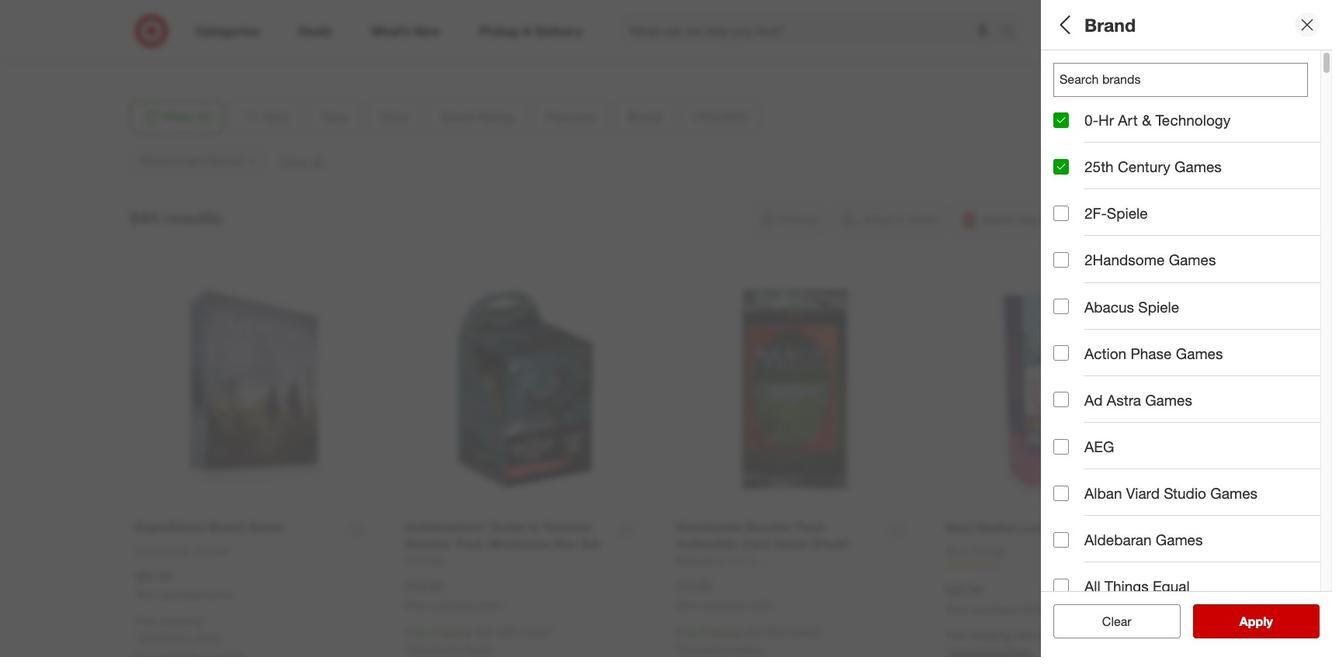 Task type: vqa. For each thing, say whether or not it's contained in the screenshot.
$30.00 - $60.00 400 Thread Count Printed Performance Sheet Set - Threshold™ Thread
no



Task type: locate. For each thing, give the bounding box(es) containing it.
25th Century Games checkbox
[[1054, 159, 1070, 175]]

1 vertical spatial results
[[1250, 614, 1290, 630]]

Ad Astra Games checkbox
[[1054, 393, 1070, 408]]

with down $15.95 when purchased online
[[745, 626, 765, 639]]

0 vertical spatial brand
[[1085, 14, 1136, 35]]

online inside $20.99 when purchased online
[[1020, 604, 1045, 616]]

0 vertical spatial art
[[1119, 111, 1139, 129]]

shipping down $20.99 when purchased online
[[971, 629, 1012, 643]]

2 horizontal spatial exclusions
[[680, 642, 732, 655]]

1 vertical spatial hr
[[1064, 299, 1076, 312]]

apply. for $15.95
[[735, 642, 764, 655]]

century up fpo/apo button
[[1192, 299, 1231, 312]]

purchased down $15.95
[[703, 601, 747, 612]]

$15
[[1108, 135, 1125, 149]]

commerce
[[169, 13, 223, 26]]

online
[[209, 590, 234, 602], [479, 601, 504, 612], [749, 601, 774, 612], [1020, 604, 1045, 616]]

when down $20.99
[[946, 604, 970, 616]]

&
[[1143, 111, 1152, 129], [1096, 299, 1103, 312]]

century inside brand 'dialog'
[[1118, 158, 1171, 176]]

1 horizontal spatial results
[[1250, 614, 1290, 630]]

2handsome
[[1085, 251, 1165, 269]]

0 horizontal spatial free shipping with $35 orders* * exclusions apply.
[[405, 626, 553, 655]]

$35 down $18.99 when purchased online at left
[[498, 626, 515, 639]]

0 vertical spatial hr
[[1099, 111, 1115, 129]]

0- up $15;
[[1085, 111, 1099, 129]]

with down $18.99 when purchased online at left
[[475, 626, 495, 639]]

1 horizontal spatial apply.
[[464, 642, 493, 655]]

$15;
[[1084, 135, 1105, 149]]

& inside brand 0-hr art & technology; 25th century games
[[1096, 299, 1103, 312]]

purchased down $20.99
[[973, 604, 1017, 616]]

AEG checkbox
[[1054, 439, 1070, 455]]

free shipping with $35 orders* * exclusions apply. down $15.95 when purchased online
[[676, 626, 824, 655]]

apply. inside free shipping * * exclusions apply.
[[194, 632, 223, 645]]

purchased inside $20.99 when purchased online
[[973, 604, 1017, 616]]

purchased for $15.95
[[703, 601, 747, 612]]

games inside brand 0-hr art & technology; 25th century games
[[1234, 299, 1269, 312]]

$84.95
[[135, 569, 172, 585]]

$35 for $20.99
[[1038, 629, 1056, 643]]

1 free shipping with $35 orders* * exclusions apply. from the left
[[405, 626, 553, 655]]

1 horizontal spatial &
[[1143, 111, 1152, 129]]

1 horizontal spatial 0-
[[1085, 111, 1099, 129]]

purchased inside $18.99 when purchased online
[[432, 601, 477, 612]]

0 vertical spatial 25th
[[1085, 158, 1114, 176]]

1 horizontal spatial hr
[[1099, 111, 1115, 129]]

2 horizontal spatial exclusions apply. button
[[680, 641, 764, 657]]

brand 0-hr art & technology; 25th century games
[[1054, 279, 1269, 312]]

brand for brand 0-hr art & technology; 25th century games
[[1054, 279, 1096, 296]]

All Things Equal checkbox
[[1054, 579, 1070, 595]]

0-
[[1085, 111, 1099, 129], [1054, 299, 1064, 312]]

results for 944 results
[[164, 207, 222, 229]]

guest rating button
[[1054, 159, 1333, 214]]

when for $15.95
[[676, 601, 700, 612]]

944 results
[[129, 207, 222, 229]]

0-hr art & technology
[[1085, 111, 1231, 129]]

1 horizontal spatial games;
[[1154, 81, 1192, 94]]

1 horizontal spatial exclusions apply. button
[[409, 641, 493, 657]]

25th down $15;
[[1085, 158, 1114, 176]]

1 horizontal spatial free shipping with $35 orders* * exclusions apply.
[[676, 626, 824, 655]]

spiele
[[1107, 204, 1149, 222], [1139, 298, 1180, 316]]

brand up the type
[[1085, 14, 1136, 35]]

* down $15.95
[[676, 642, 680, 655]]

hr up the $15 on the top right of page
[[1099, 111, 1115, 129]]

0 horizontal spatial games;
[[1087, 81, 1124, 94]]

$15.95 when purchased online
[[676, 580, 774, 612]]

$35
[[498, 626, 515, 639], [768, 626, 785, 639], [1038, 629, 1056, 643]]

games; right card
[[1154, 81, 1192, 94]]

1 horizontal spatial orders*
[[788, 626, 824, 639]]

see results
[[1224, 614, 1290, 630]]

apply. down $18.99 when purchased online at left
[[464, 642, 493, 655]]

free shipping with $35 orders* * exclusions apply.
[[405, 626, 553, 655], [676, 626, 824, 655]]

2835 commerce park drive fitchburg , wi 53719 us
[[142, 13, 276, 57]]

Action Phase Games checkbox
[[1054, 346, 1070, 361]]

free shipping with $35 orders*
[[946, 629, 1094, 643]]

& up $25;
[[1143, 111, 1152, 129]]

$35 down all things equal checkbox
[[1038, 629, 1056, 643]]

art up the $15 on the top right of page
[[1119, 111, 1139, 129]]

guest rating
[[1054, 175, 1145, 193]]

2f-spiele
[[1085, 204, 1149, 222]]

all inside brand 'dialog'
[[1085, 578, 1101, 596]]

& left the technology; at the top of page
[[1096, 299, 1103, 312]]

orders* for $15.95
[[788, 626, 824, 639]]

phase
[[1131, 345, 1172, 362]]

all left the filters on the right of page
[[1054, 14, 1075, 35]]

2f-
[[1085, 204, 1107, 222]]

fpo/apo button
[[1054, 322, 1333, 377]]

featured new
[[1054, 224, 1116, 257]]

all filters
[[1054, 14, 1129, 35]]

exclusions down $18.99 when purchased online at left
[[409, 642, 461, 655]]

0 vertical spatial 0-
[[1085, 111, 1099, 129]]

1 horizontal spatial exclusions
[[409, 642, 461, 655]]

2 clear from the left
[[1103, 614, 1132, 630]]

1 vertical spatial century
[[1192, 299, 1231, 312]]

1 vertical spatial &
[[1096, 299, 1103, 312]]

hr
[[1099, 111, 1115, 129], [1064, 299, 1076, 312]]

1 horizontal spatial $35
[[768, 626, 785, 639]]

when down $84.95
[[135, 590, 159, 602]]

century
[[1118, 158, 1171, 176], [1192, 299, 1231, 312]]

when inside $15.95 when purchased online
[[676, 601, 700, 612]]

when inside $84.95 when purchased online
[[135, 590, 159, 602]]

purchased up free shipping * * exclusions apply.
[[162, 590, 206, 602]]

games; left card
[[1087, 81, 1124, 94]]

25th inside brand 0-hr art & technology; 25th century games
[[1168, 299, 1189, 312]]

orders* for $18.99
[[518, 626, 553, 639]]

when down $18.99
[[405, 601, 430, 612]]

1 horizontal spatial 25th
[[1168, 299, 1189, 312]]

$50;
[[1203, 135, 1224, 149]]

when inside $18.99 when purchased online
[[405, 601, 430, 612]]

apply. down $15.95 when purchased online
[[735, 642, 764, 655]]

free
[[135, 615, 157, 629], [405, 626, 427, 639], [676, 626, 697, 639], [946, 629, 968, 643]]

spiele for 2f-spiele
[[1107, 204, 1149, 222]]

free for $15.95
[[676, 626, 697, 639]]

art right abacus spiele checkbox
[[1079, 299, 1093, 312]]

2handsome games
[[1085, 251, 1217, 269]]

when
[[135, 590, 159, 602], [405, 601, 430, 612], [676, 601, 700, 612], [946, 604, 970, 616]]

purchased for $20.99
[[973, 604, 1017, 616]]

exclusions for $15.95
[[680, 642, 732, 655]]

exclusions apply. button down $18.99 when purchased online at left
[[409, 641, 493, 657]]

$100;
[[1263, 135, 1289, 149]]

0 horizontal spatial apply.
[[194, 632, 223, 645]]

results inside see results button
[[1250, 614, 1290, 630]]

25th
[[1085, 158, 1114, 176], [1168, 299, 1189, 312]]

with for $20.99
[[1015, 629, 1035, 643]]

0 horizontal spatial &
[[1096, 299, 1103, 312]]

online inside $18.99 when purchased online
[[479, 601, 504, 612]]

0 horizontal spatial art
[[1079, 299, 1093, 312]]

art
[[1119, 111, 1139, 129], [1079, 299, 1093, 312]]

0- inside brand 0-hr art & technology; 25th century games
[[1054, 299, 1064, 312]]

with for $18.99
[[475, 626, 495, 639]]

0 vertical spatial results
[[164, 207, 222, 229]]

2 horizontal spatial $35
[[1038, 629, 1056, 643]]

online inside $15.95 when purchased online
[[749, 601, 774, 612]]

when inside $20.99 when purchased online
[[946, 604, 970, 616]]

exclusions down $84.95 when purchased online
[[139, 632, 191, 645]]

$35 down $15.95 when purchased online
[[768, 626, 785, 639]]

0-Hr Art & Technology checkbox
[[1054, 112, 1070, 128]]

when down $15.95
[[676, 601, 700, 612]]

0 vertical spatial all
[[1054, 14, 1075, 35]]

century down $25;
[[1118, 158, 1171, 176]]

purchased inside $84.95 when purchased online
[[162, 590, 206, 602]]

alban
[[1085, 485, 1123, 503]]

1 vertical spatial 25th
[[1168, 299, 1189, 312]]

exclusions apply. button down $15.95 when purchased online
[[680, 641, 764, 657]]

us
[[142, 44, 157, 57]]

* down $84.95
[[135, 632, 139, 645]]

*
[[201, 615, 205, 629], [135, 632, 139, 645], [405, 642, 409, 655], [676, 642, 680, 655]]

apply button
[[1193, 605, 1320, 639]]

1 vertical spatial brand
[[1054, 279, 1096, 296]]

equal
[[1153, 578, 1191, 596]]

0- inside brand 'dialog'
[[1085, 111, 1099, 129]]

aldebaran
[[1085, 531, 1152, 549]]

1 vertical spatial spiele
[[1139, 298, 1180, 316]]

0 vertical spatial spiele
[[1107, 204, 1149, 222]]

orders*
[[518, 626, 553, 639], [788, 626, 824, 639], [1059, 629, 1094, 643]]

1 horizontal spatial century
[[1192, 299, 1231, 312]]

results for see results
[[1250, 614, 1290, 630]]

2 horizontal spatial orders*
[[1059, 629, 1094, 643]]

park
[[226, 13, 248, 26]]

brand
[[1085, 14, 1136, 35], [1054, 279, 1096, 296]]

1 vertical spatial art
[[1079, 299, 1093, 312]]

free down $20.99
[[946, 629, 968, 643]]

all inside dialog
[[1054, 14, 1075, 35]]

with
[[475, 626, 495, 639], [745, 626, 765, 639], [1015, 629, 1035, 643]]

2 horizontal spatial with
[[1015, 629, 1035, 643]]

all
[[1054, 14, 1075, 35], [1085, 578, 1101, 596]]

free down $15.95
[[676, 626, 697, 639]]

0 vertical spatial &
[[1143, 111, 1152, 129]]

apply. for $18.99
[[464, 642, 493, 655]]

0 horizontal spatial exclusions
[[139, 632, 191, 645]]

brand inside 'dialog'
[[1085, 14, 1136, 35]]

free down $84.95
[[135, 615, 157, 629]]

& inside brand 'dialog'
[[1143, 111, 1152, 129]]

clear button
[[1054, 605, 1181, 639]]

0 horizontal spatial $35
[[498, 626, 515, 639]]

brand up abacus spiele checkbox
[[1054, 279, 1096, 296]]

0 horizontal spatial all
[[1054, 14, 1075, 35]]

1 clear from the left
[[1095, 614, 1124, 630]]

1 horizontal spatial all
[[1085, 578, 1101, 596]]

shipping
[[160, 615, 201, 629], [430, 626, 472, 639], [700, 626, 742, 639], [971, 629, 1012, 643]]

$15.95
[[676, 580, 713, 595]]

clear down things on the right bottom of page
[[1103, 614, 1132, 630]]

free shipping with $35 orders* * exclusions apply. down $18.99 when purchased online at left
[[405, 626, 553, 655]]

apply
[[1240, 614, 1274, 630]]

Abacus Spiele checkbox
[[1054, 299, 1070, 315]]

apply. down $84.95 when purchased online
[[194, 632, 223, 645]]

rating
[[1100, 175, 1145, 193]]

exclusions apply. button
[[139, 631, 223, 646], [409, 641, 493, 657], [680, 641, 764, 657]]

hr inside brand 0-hr art & technology; 25th century games
[[1064, 299, 1076, 312]]

things
[[1105, 578, 1149, 596]]

all for all things equal
[[1085, 578, 1101, 596]]

century inside brand 0-hr art & technology; 25th century games
[[1192, 299, 1231, 312]]

search button
[[994, 14, 1032, 51]]

0 horizontal spatial exclusions apply. button
[[139, 631, 223, 646]]

shipping down $18.99 when purchased online at left
[[430, 626, 472, 639]]

brand inside brand 0-hr art & technology; 25th century games
[[1054, 279, 1096, 296]]

0- down 2handsome games checkbox
[[1054, 299, 1064, 312]]

art inside brand 'dialog'
[[1119, 111, 1139, 129]]

1
[[994, 560, 999, 572]]

shipping down $15.95 when purchased online
[[700, 626, 742, 639]]

0 horizontal spatial with
[[475, 626, 495, 639]]

0 horizontal spatial results
[[164, 207, 222, 229]]

1 games; from the left
[[1087, 81, 1124, 94]]

clear left the 'all'
[[1095, 614, 1124, 630]]

free shipping * * exclusions apply.
[[135, 615, 223, 645]]

purchased
[[162, 590, 206, 602], [432, 601, 477, 612], [703, 601, 747, 612], [973, 604, 1017, 616]]

results right see at the right bottom
[[1250, 614, 1290, 630]]

free down $18.99
[[405, 626, 427, 639]]

Alban Viard Studio Games checkbox
[[1054, 486, 1070, 502]]

1 horizontal spatial art
[[1119, 111, 1139, 129]]

2 horizontal spatial apply.
[[735, 642, 764, 655]]

clear inside brand 'dialog'
[[1103, 614, 1132, 630]]

apply.
[[194, 632, 223, 645], [464, 642, 493, 655], [735, 642, 764, 655]]

all right all things equal checkbox
[[1085, 578, 1101, 596]]

0 horizontal spatial hr
[[1064, 299, 1076, 312]]

guest
[[1054, 175, 1095, 193]]

0 horizontal spatial 25th
[[1085, 158, 1114, 176]]

0 horizontal spatial 0-
[[1054, 299, 1064, 312]]

0 horizontal spatial century
[[1118, 158, 1171, 176]]

with down $20.99 when purchased online
[[1015, 629, 1035, 643]]

exclusions apply. button down $84.95 when purchased online
[[139, 631, 223, 646]]

0 vertical spatial century
[[1118, 158, 1171, 176]]

ga
[[1322, 81, 1333, 94]]

results right the 944
[[164, 207, 222, 229]]

2 free shipping with $35 orders* * exclusions apply. from the left
[[676, 626, 824, 655]]

purchased down $18.99
[[432, 601, 477, 612]]

featured
[[1054, 224, 1116, 242]]

games
[[1175, 158, 1222, 176], [1169, 251, 1217, 269], [1234, 299, 1269, 312], [1177, 345, 1224, 362], [1146, 391, 1193, 409], [1211, 485, 1258, 503], [1156, 531, 1204, 549]]

clear inside all filters dialog
[[1095, 614, 1124, 630]]

0 horizontal spatial orders*
[[518, 626, 553, 639]]

1 vertical spatial all
[[1085, 578, 1101, 596]]

None text field
[[1054, 63, 1309, 97]]

trading
[[1249, 81, 1284, 94]]

art inside brand 0-hr art & technology; 25th century games
[[1079, 299, 1093, 312]]

brand dialog
[[1042, 0, 1333, 658]]

$35 for $15.95
[[768, 626, 785, 639]]

free shipping with $35 orders* * exclusions apply. for $18.99
[[405, 626, 553, 655]]

1 vertical spatial 0-
[[1054, 299, 1064, 312]]

hr left abacus
[[1064, 299, 1076, 312]]

online inside $84.95 when purchased online
[[209, 590, 234, 602]]

1 horizontal spatial with
[[745, 626, 765, 639]]

$20.99 when purchased online
[[946, 583, 1045, 616]]

online for $18.99
[[479, 601, 504, 612]]

25th right the technology; at the top of page
[[1168, 299, 1189, 312]]

type
[[1054, 61, 1087, 79]]

out
[[1137, 391, 1159, 409]]

all
[[1128, 614, 1140, 630]]

exclusions down $15.95 when purchased online
[[680, 642, 732, 655]]

purchased inside $15.95 when purchased online
[[703, 601, 747, 612]]

clear all
[[1095, 614, 1140, 630]]

shipping down $84.95 when purchased online
[[160, 615, 201, 629]]

shipping for $18.99
[[430, 626, 472, 639]]



Task type: describe. For each thing, give the bounding box(es) containing it.
hr inside brand 'dialog'
[[1099, 111, 1115, 129]]

,
[[187, 28, 190, 42]]

free inside free shipping * * exclusions apply.
[[135, 615, 157, 629]]

1 link
[[946, 560, 1186, 573]]

purchased for $84.95
[[162, 590, 206, 602]]

of
[[1163, 391, 1176, 409]]

shipping for $20.99
[[971, 629, 1012, 643]]

all things equal
[[1085, 578, 1191, 596]]

drive
[[251, 13, 276, 26]]

clear for clear
[[1103, 614, 1132, 630]]

card
[[1127, 81, 1151, 94]]

$20.99
[[946, 583, 983, 599]]

when for $20.99
[[946, 604, 970, 616]]

when for $18.99
[[405, 601, 430, 612]]

$18.99 when purchased online
[[405, 580, 504, 612]]

search
[[994, 25, 1032, 40]]

$25;
[[1144, 135, 1164, 149]]

brand for brand
[[1085, 14, 1136, 35]]

collectible
[[1195, 81, 1246, 94]]

aldebaran games
[[1085, 531, 1204, 549]]

Aldebaran Games checkbox
[[1054, 533, 1070, 548]]

944
[[129, 207, 159, 229]]

alban viard studio games
[[1085, 485, 1258, 503]]

all for all filters
[[1054, 14, 1075, 35]]

studio
[[1165, 485, 1207, 503]]

cards;
[[1287, 81, 1319, 94]]

board
[[1054, 81, 1084, 94]]

stock
[[1180, 391, 1216, 409]]

$18.99
[[405, 580, 443, 595]]

$0
[[1054, 135, 1065, 149]]

price
[[1054, 115, 1090, 133]]

exclusions inside free shipping * * exclusions apply.
[[139, 632, 191, 645]]

online for $15.95
[[749, 601, 774, 612]]

$50
[[1227, 135, 1244, 149]]

filters
[[1080, 14, 1129, 35]]

Include out of stock checkbox
[[1054, 392, 1070, 407]]

* down $18.99
[[405, 642, 409, 655]]

new
[[1054, 244, 1076, 257]]

when for $84.95
[[135, 590, 159, 602]]

price $0  –  $15; $15  –  $25; $25  –  $50; $50  –  $100; $100  –  
[[1054, 115, 1333, 149]]

$100
[[1292, 135, 1316, 149]]

see
[[1224, 614, 1246, 630]]

ad astra games
[[1085, 391, 1193, 409]]

technology;
[[1106, 299, 1165, 312]]

53719
[[209, 28, 239, 42]]

fitchburg
[[142, 28, 187, 42]]

25th inside brand 'dialog'
[[1085, 158, 1114, 176]]

wi
[[193, 28, 206, 42]]

purchased for $18.99
[[432, 601, 477, 612]]

* down $84.95 when purchased online
[[201, 615, 205, 629]]

none text field inside brand 'dialog'
[[1054, 63, 1309, 97]]

include
[[1085, 391, 1133, 409]]

abacus
[[1085, 298, 1135, 316]]

clear all button
[[1054, 605, 1181, 639]]

include out of stock
[[1085, 391, 1216, 409]]

$35 for $18.99
[[498, 626, 515, 639]]

exclusions for $18.99
[[409, 642, 461, 655]]

exclusions apply. button for $18.99
[[409, 641, 493, 657]]

with for $15.95
[[745, 626, 765, 639]]

exclusions apply. button for $15.95
[[680, 641, 764, 657]]

astra
[[1107, 391, 1142, 409]]

abacus spiele
[[1085, 298, 1180, 316]]

action
[[1085, 345, 1127, 362]]

free for $18.99
[[405, 626, 427, 639]]

online for $20.99
[[1020, 604, 1045, 616]]

$25
[[1167, 135, 1185, 149]]

shipping inside free shipping * * exclusions apply.
[[160, 615, 201, 629]]

What can we help you find? suggestions appear below search field
[[621, 14, 1005, 48]]

online for $84.95
[[209, 590, 234, 602]]

spiele for abacus spiele
[[1139, 298, 1180, 316]]

ad
[[1085, 391, 1103, 409]]

2Handsome Games checkbox
[[1054, 252, 1070, 268]]

fpo/apo
[[1054, 338, 1121, 356]]

2 games; from the left
[[1154, 81, 1192, 94]]

2F-Spiele checkbox
[[1054, 206, 1070, 221]]

aeg
[[1085, 438, 1115, 456]]

shipping for $15.95
[[700, 626, 742, 639]]

free shipping with $35 orders* * exclusions apply. for $15.95
[[676, 626, 824, 655]]

viard
[[1127, 485, 1160, 503]]

action phase games
[[1085, 345, 1224, 362]]

orders* for $20.99
[[1059, 629, 1094, 643]]

2835
[[142, 13, 166, 26]]

25th century games
[[1085, 158, 1222, 176]]

type board games; card games; collectible trading cards; ga
[[1054, 61, 1333, 94]]

free for $20.99
[[946, 629, 968, 643]]

all filters dialog
[[1042, 0, 1333, 658]]

technology
[[1156, 111, 1231, 129]]

$84.95 when purchased online
[[135, 569, 234, 602]]

clear for clear all
[[1095, 614, 1124, 630]]

see results button
[[1193, 605, 1320, 639]]



